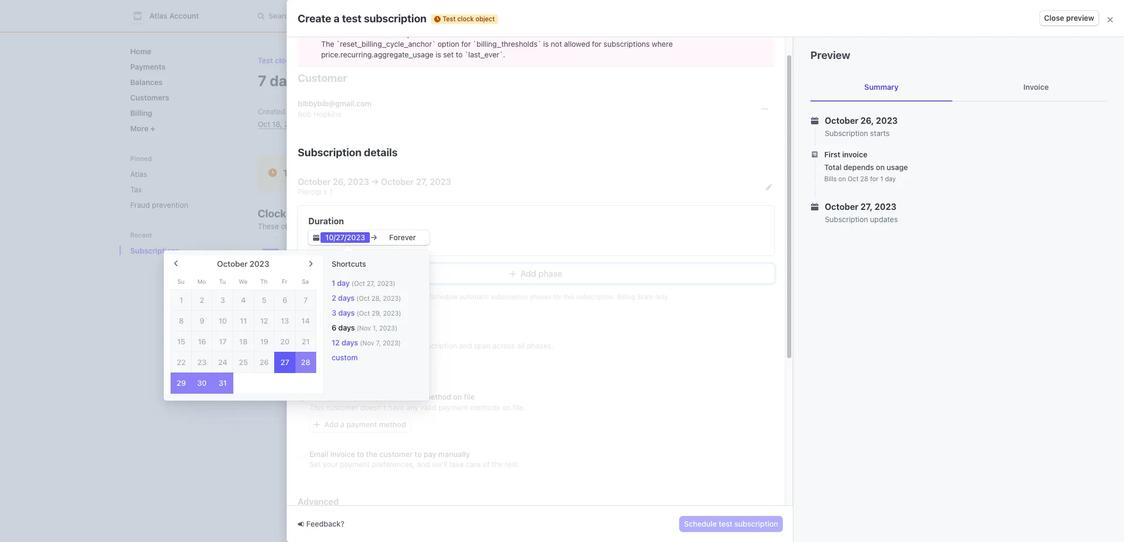Task type: describe. For each thing, give the bounding box(es) containing it.
rest.
[[505, 460, 521, 469]]

time inside clock objects these objects are tied to the time and existence of this clock.
[[358, 222, 373, 231]]

28 inside first invoice total depends on usage bills on oct 28 for 1 day
[[861, 175, 869, 183]]

7 for 7 day trial
[[258, 72, 267, 89]]

invoice for first
[[843, 150, 868, 159]]

take
[[450, 460, 464, 469]]

the inside could not create subscription the `reset_billing_cycle_anchor` option for `billing_thresholds` is not allowed for subscriptions where price.recurring.aggregate_usage is set to `last_ever`.
[[321, 39, 334, 48]]

6 days ( nov 1, 2023 )
[[332, 323, 398, 332]]

time inside button
[[924, 169, 940, 178]]

30 for 30
[[197, 379, 207, 388]]

payment inside button
[[347, 420, 377, 429]]

2023 inside 12 days ( nov 7, 2023 )
[[383, 339, 399, 347]]

preview
[[811, 49, 851, 61]]

create
[[298, 12, 332, 24]]

on left usage
[[876, 163, 885, 172]]

on left file.
[[502, 403, 511, 412]]

custom button
[[332, 353, 358, 363]]

day inside first invoice total depends on usage bills on oct 28 for 1 day
[[886, 175, 896, 183]]

mo
[[197, 278, 206, 285]]

3 for 3 days ( oct 29, 2023 )
[[332, 308, 337, 317]]

of inside "email invoice to the customer to pay manually set your payment preferences, and we'll take care of the rest."
[[483, 460, 490, 469]]

methods
[[470, 403, 500, 412]]

customer for customer bibbybib@gmail.com
[[286, 247, 320, 256]]

) for 3 days
[[399, 310, 401, 317]]

learn more link
[[844, 168, 883, 179]]

0 vertical spatial customer
[[326, 403, 359, 412]]

for right the allowed
[[592, 39, 602, 48]]

pinned element
[[126, 165, 228, 214]]

0 horizontal spatial is
[[346, 169, 352, 178]]

pinned
[[130, 155, 152, 163]]

( for 6 days
[[357, 324, 359, 332]]

2023 inside 3 days ( oct 29, 2023 )
[[383, 310, 399, 317]]

customer inside "email invoice to the customer to pay manually set your payment preferences, and we'll take care of the rest."
[[380, 450, 413, 459]]

day for 7 day trial
[[270, 72, 295, 89]]

subscription inside october 26, 2023 subscription starts
[[825, 129, 869, 138]]

test clocks
[[258, 56, 298, 65]]

22
[[177, 358, 186, 367]]

to inside clock objects these objects are tied to the time and existence of this clock.
[[336, 222, 343, 231]]

) for 12 days
[[399, 339, 401, 347]]

3 for 3
[[220, 296, 225, 305]]

expires
[[324, 107, 349, 116]]

october down the details
[[354, 169, 388, 178]]

entire
[[393, 341, 413, 350]]

created on oct 18, 2023
[[258, 107, 302, 129]]

add a payment method
[[325, 420, 406, 429]]

1 horizontal spatial settings
[[364, 327, 405, 339]]

27, inside october 26, 2023 → october 27, 2023 pierogi x 1
[[416, 177, 428, 187]]

the clock time is october 26, 2023 at 5:00 am
[[283, 169, 475, 178]]

could not create subscription the `reset_billing_cycle_anchor` option for `billing_thresholds` is not allowed for subscriptions where price.recurring.aggregate_usage is set to `last_ever`.
[[321, 29, 673, 59]]

phases.
[[527, 341, 554, 350]]

1 vertical spatial settings
[[321, 341, 349, 350]]

subscription inside button
[[735, 520, 779, 529]]

tax link
[[126, 181, 228, 198]]

1 vertical spatial the
[[283, 169, 299, 178]]

24
[[218, 358, 227, 367]]

to inside subscription settings these settings apply to the entire subscription and span across all phases.
[[371, 341, 378, 350]]

20 button
[[274, 331, 296, 353]]

subscription details
[[298, 146, 398, 158]]

of inside clock objects these objects are tied to the time and existence of this clock.
[[425, 222, 432, 231]]

the inside subscription settings these settings apply to the entire subscription and span across all phases.
[[380, 341, 391, 350]]

2023 inside 2 days ( oct 28, 2023 )
[[383, 295, 399, 303]]

schedule test subscription
[[685, 520, 779, 529]]

add phase button
[[298, 264, 775, 283]]

2 days ( oct 28, 2023 )
[[332, 294, 401, 303]]

atlas account
[[149, 11, 199, 20]]

1 inside first invoice total depends on usage bills on oct 28 for 1 day
[[881, 175, 884, 183]]

clock_1o2e1bkosr4qlyxvj1ell41j button
[[829, 55, 952, 66]]

26, for october
[[333, 177, 346, 187]]

october 2023 region
[[164, 250, 642, 398]]

phase
[[539, 269, 563, 279]]

28 button
[[295, 352, 316, 373]]

subscriptions link
[[126, 242, 213, 260]]

th
[[260, 278, 268, 285]]

1 horizontal spatial 26,
[[390, 169, 404, 178]]

( for 1 day
[[352, 280, 354, 288]]

1 vertical spatial objects
[[281, 222, 306, 231]]

for inside first invoice total depends on usage bills on oct 28 for 1 day
[[871, 175, 879, 183]]

account
[[169, 11, 199, 20]]

5 button
[[254, 290, 275, 311]]

7 for 7
[[304, 296, 308, 305]]

only.
[[656, 293, 670, 301]]

days for 12
[[342, 338, 358, 347]]

october right →
[[381, 177, 414, 187]]

1,
[[373, 324, 378, 332]]

subscription inside subscription settings these settings apply to the entire subscription and span across all phases.
[[298, 327, 362, 339]]

october 26, 2023 subscription starts
[[825, 116, 898, 138]]

core navigation links element
[[126, 43, 228, 137]]

2023 inside october 27, 2023 subscription updates
[[875, 202, 897, 212]]

1 button
[[171, 290, 192, 311]]

have
[[388, 403, 405, 412]]

existence
[[390, 222, 423, 231]]

tax
[[130, 185, 142, 194]]

schedule for schedule test subscription
[[685, 520, 717, 529]]

fraud prevention
[[130, 200, 188, 210]]

first invoice total depends on usage bills on oct 28 for 1 day
[[825, 150, 908, 183]]

am
[[461, 169, 475, 178]]

a for payment
[[341, 420, 345, 429]]

1 vertical spatial a
[[386, 392, 390, 402]]

add a payment method button
[[310, 417, 410, 432]]

october for october 26, 2023 → october 27, 2023 pierogi x 1
[[298, 177, 331, 187]]

payments link
[[126, 58, 228, 76]]

recent navigation links element
[[120, 231, 237, 260]]

hopkins
[[314, 110, 342, 119]]

care
[[466, 460, 481, 469]]

2023 inside 6 days ( nov 1, 2023 )
[[379, 324, 395, 332]]

preferences,
[[372, 460, 415, 469]]

6 for 6 days ( nov 1, 2023 )
[[332, 323, 337, 332]]

2 scale from the left
[[637, 293, 654, 301]]

close
[[1045, 13, 1065, 22]]

october for october 2023
[[217, 259, 248, 269]]

move backward to switch to the previous month. image
[[167, 255, 185, 273]]

19
[[260, 337, 268, 346]]

oct inside first invoice total depends on usage bills on oct 28 for 1 day
[[848, 175, 859, 183]]

invoice
[[1024, 82, 1049, 91]]

0 vertical spatial objects
[[289, 207, 326, 220]]

1 vertical spatial bibbybib@gmail.com
[[286, 258, 357, 267]]

1 horizontal spatial this
[[564, 293, 575, 301]]

more
[[130, 124, 150, 133]]

customer bibbybib@gmail.com
[[286, 247, 357, 267]]

days for 2
[[338, 294, 355, 303]]

29 button
[[171, 373, 192, 394]]

0 vertical spatial bibbybib@gmail.com
[[298, 99, 372, 108]]

add for add a payment method
[[325, 420, 339, 429]]

doesn't
[[361, 403, 386, 412]]

8 button
[[171, 311, 192, 332]]

2 for 2 days ( oct 28, 2023 )
[[332, 294, 336, 303]]

bills
[[825, 175, 837, 183]]

subscription.
[[576, 293, 616, 301]]

payment inside "email invoice to the customer to pay manually set your payment preferences, and we'll take care of the rest."
[[340, 460, 370, 469]]

27 button
[[274, 352, 296, 373]]

shortcuts
[[332, 260, 366, 269]]

home
[[130, 47, 151, 56]]

27, inside 1 day ( oct 27, 2023 )
[[367, 280, 376, 288]]

0 horizontal spatial time
[[325, 169, 344, 178]]

11
[[240, 316, 247, 325]]

to left pay
[[415, 450, 422, 459]]

subscriptions
[[130, 246, 180, 255]]

atlas account button
[[130, 9, 210, 23]]

these for subscription settings
[[298, 341, 319, 350]]

subscription down 30 days
[[298, 146, 362, 158]]

29,
[[372, 310, 381, 317]]

0 horizontal spatial test
[[342, 12, 362, 24]]

october 27, 2023 subscription updates
[[825, 202, 898, 224]]

pierogi
[[298, 187, 322, 196]]

10 button
[[212, 311, 233, 332]]

end date field
[[378, 232, 427, 243]]

payment down 'file'
[[439, 403, 468, 412]]

30 button
[[191, 373, 213, 394]]

on inside created on oct 18, 2023
[[287, 107, 296, 116]]

october for october 26, 2023 subscription starts
[[825, 116, 859, 126]]

depends
[[844, 163, 875, 172]]

1 scale from the left
[[407, 293, 424, 301]]

clock for object
[[458, 15, 474, 23]]

2 for 2
[[200, 296, 204, 305]]

add for add phase
[[521, 269, 537, 279]]

pinned navigation links element
[[126, 154, 228, 214]]

file.
[[513, 403, 526, 412]]

atlas for atlas account
[[149, 11, 168, 20]]

are
[[308, 222, 319, 231]]

days for 6
[[339, 323, 355, 332]]

0 vertical spatial not
[[344, 29, 355, 38]]

bibbybib@gmail.com bob hopkins
[[298, 99, 372, 119]]

26 button
[[254, 352, 275, 373]]

payment
[[298, 366, 334, 375]]

october 2023
[[217, 259, 269, 269]]

12 for 12 days ( nov 7, 2023 )
[[332, 338, 340, 347]]

payments
[[130, 62, 166, 71]]

the left rest.
[[492, 460, 503, 469]]



Task type: vqa. For each thing, say whether or not it's contained in the screenshot.
30 button
yes



Task type: locate. For each thing, give the bounding box(es) containing it.
pay
[[424, 450, 437, 459]]

0 horizontal spatial 26,
[[333, 177, 346, 187]]

1 horizontal spatial not
[[551, 39, 562, 48]]

the up start date field
[[345, 222, 356, 231]]

7
[[258, 72, 267, 89], [304, 296, 308, 305]]

day down usage
[[886, 175, 896, 183]]

2 horizontal spatial 27,
[[861, 202, 873, 212]]

1 vertical spatial billing
[[617, 293, 636, 301]]

6 down fr
[[283, 296, 287, 305]]

not right the could
[[344, 29, 355, 38]]

atlas for atlas
[[130, 170, 147, 179]]

3 inside button
[[220, 296, 225, 305]]

13
[[281, 316, 289, 325]]

tab list containing summary
[[811, 73, 1108, 102]]

oct for 2 days
[[359, 295, 370, 303]]

( for 12 days
[[360, 339, 363, 347]]

october inside october 26, 2023 subscription starts
[[825, 116, 859, 126]]

oct down depends
[[848, 175, 859, 183]]

clock up pierogi
[[301, 169, 323, 178]]

( inside 2 days ( oct 28, 2023 )
[[357, 295, 359, 303]]

27, inside october 27, 2023 subscription updates
[[861, 202, 873, 212]]

0 horizontal spatial of
[[425, 222, 432, 231]]

30
[[324, 120, 333, 129], [197, 379, 207, 388]]

23 button
[[191, 352, 213, 373]]

days down expires in in the left top of the page
[[335, 120, 351, 129]]

the inside clock objects these objects are tied to the time and existence of this clock.
[[345, 222, 356, 231]]

add down automatically
[[325, 420, 339, 429]]

9 button
[[191, 311, 213, 332]]

test data
[[547, 33, 577, 39]]

svg image left add phase
[[510, 271, 516, 277]]

balances link
[[126, 73, 228, 91]]

finish simulation button
[[887, 73, 955, 88]]

1 horizontal spatial customer
[[380, 450, 413, 459]]

2 vertical spatial a
[[341, 420, 345, 429]]

fraud prevention link
[[126, 196, 228, 214]]

7 inside "button"
[[304, 296, 308, 305]]

2 horizontal spatial is
[[544, 39, 549, 48]]

svg image
[[309, 31, 315, 37], [762, 106, 768, 112], [766, 184, 773, 190], [313, 235, 320, 241]]

0 vertical spatial test
[[443, 15, 456, 23]]

0 vertical spatial add
[[521, 269, 537, 279]]

2023 inside created on oct 18, 2023
[[284, 120, 302, 129]]

0 horizontal spatial the
[[283, 169, 299, 178]]

customers link
[[126, 89, 228, 106]]

apply
[[351, 341, 369, 350]]

( inside 6 days ( nov 1, 2023 )
[[357, 324, 359, 332]]

more button
[[126, 120, 228, 137]]

1 horizontal spatial and
[[417, 460, 430, 469]]

1 vertical spatial nov
[[363, 339, 374, 347]]

this
[[434, 222, 446, 231], [564, 293, 575, 301]]

customer inside customer bibbybib@gmail.com
[[286, 247, 320, 256]]

and left span
[[459, 341, 472, 350]]

days up custom
[[342, 338, 358, 347]]

0 horizontal spatial 3
[[220, 296, 225, 305]]

valid
[[421, 403, 437, 412]]

2 horizontal spatial 26,
[[861, 116, 874, 126]]

1 horizontal spatial a
[[341, 420, 345, 429]]

and inside "email invoice to the customer to pay manually set your payment preferences, and we'll take care of the rest."
[[417, 460, 430, 469]]

) inside 12 days ( nov 7, 2023 )
[[399, 339, 401, 347]]

clock left the object at the top
[[458, 15, 474, 23]]

atlas down pinned
[[130, 170, 147, 179]]

start date field
[[321, 232, 370, 243]]

1 horizontal spatial svg image
[[510, 271, 516, 277]]

payment up any
[[392, 392, 423, 402]]

0 horizontal spatial invoice
[[330, 450, 355, 459]]

starts
[[871, 129, 890, 138]]

0 horizontal spatial 30
[[197, 379, 207, 388]]

30 inside button
[[197, 379, 207, 388]]

for right the option
[[462, 39, 471, 48]]

1 horizontal spatial 3
[[332, 308, 337, 317]]

billing up more
[[130, 108, 152, 118]]

the left entire on the bottom
[[380, 341, 391, 350]]

payment right your at the left
[[340, 460, 370, 469]]

0 vertical spatial 6
[[283, 296, 287, 305]]

a up have
[[386, 392, 390, 402]]

to right the "apply"
[[371, 341, 378, 350]]

0 vertical spatial day
[[270, 72, 295, 89]]

automatic
[[460, 293, 489, 301]]

2 vertical spatial day
[[337, 279, 350, 288]]

0 horizontal spatial settings
[[321, 341, 349, 350]]

these down clock
[[258, 222, 279, 231]]

0 vertical spatial and
[[375, 222, 388, 231]]

this customer doesn't have any valid payment methods on file.
[[310, 403, 526, 412]]

and up end date field
[[375, 222, 388, 231]]

0 horizontal spatial test
[[258, 56, 273, 65]]

and inside clock objects these objects are tied to the time and existence of this clock.
[[375, 222, 388, 231]]

schedule inside button
[[685, 520, 717, 529]]

1 horizontal spatial 7
[[304, 296, 308, 305]]

svg image for add a payment method
[[314, 422, 320, 428]]

2
[[332, 294, 336, 303], [200, 296, 204, 305]]

allowed
[[564, 39, 590, 48]]

) for 1 day
[[393, 280, 396, 288]]

file
[[464, 392, 475, 402]]

invoice link
[[966, 73, 1108, 101]]

these up "28" button
[[298, 341, 319, 350]]

in
[[351, 107, 357, 116]]

28 inside button
[[301, 358, 310, 367]]

to right tied
[[336, 222, 343, 231]]

Search search field
[[252, 6, 551, 26]]

0 horizontal spatial clock
[[301, 169, 323, 178]]

( inside 12 days ( nov 7, 2023 )
[[360, 339, 363, 347]]

12 up custom
[[332, 338, 340, 347]]

october up first
[[825, 116, 859, 126]]

and for subscription settings
[[459, 341, 472, 350]]

8
[[179, 316, 184, 325]]

oct for 3 days
[[359, 310, 370, 317]]

nov inside 12 days ( nov 7, 2023 )
[[363, 339, 374, 347]]

total
[[825, 163, 842, 172]]

2 button
[[191, 290, 213, 311]]

days up 6 days ( nov 1, 2023 )
[[338, 308, 355, 317]]

we'll
[[432, 460, 448, 469]]

0 horizontal spatial and
[[375, 222, 388, 231]]

0 vertical spatial method
[[424, 392, 451, 402]]

1 vertical spatial method
[[379, 420, 406, 429]]

oct inside 1 day ( oct 27, 2023 )
[[354, 280, 365, 288]]

test for test clock object
[[443, 15, 456, 23]]

( inside 1 day ( oct 27, 2023 )
[[352, 280, 354, 288]]

on left 'file'
[[453, 392, 462, 402]]

nov
[[359, 324, 371, 332], [363, 339, 374, 347]]

and for clock objects
[[375, 222, 388, 231]]

0 horizontal spatial day
[[270, 72, 295, 89]]

oct left 29,
[[359, 310, 370, 317]]

0 horizontal spatial schedule
[[430, 293, 458, 301]]

1 horizontal spatial of
[[483, 460, 490, 469]]

0 horizontal spatial 12
[[260, 316, 268, 325]]

nov inside 6 days ( nov 1, 2023 )
[[359, 324, 371, 332]]

of right care at the bottom of the page
[[483, 460, 490, 469]]

nov for 12 days
[[363, 339, 374, 347]]

oct inside created on oct 18, 2023
[[258, 120, 270, 129]]

30 for 30 days
[[324, 120, 333, 129]]

) right 29,
[[399, 310, 401, 317]]

2023 up th
[[250, 259, 269, 269]]

7 down test clocks
[[258, 72, 267, 89]]

1 horizontal spatial test
[[443, 15, 456, 23]]

subscription inside october 27, 2023 subscription updates
[[825, 215, 869, 224]]

october inside october 27, 2023 subscription updates
[[825, 202, 859, 212]]

time up x
[[325, 169, 344, 178]]

atlas
[[149, 11, 168, 20], [130, 170, 147, 179]]

clock.
[[448, 222, 469, 231]]

october for october 27, 2023 subscription updates
[[825, 202, 859, 212]]

this left subscription.
[[564, 293, 575, 301]]

fr
[[282, 278, 288, 285]]

subscription down 14
[[298, 327, 362, 339]]

0 horizontal spatial add
[[325, 420, 339, 429]]

tied
[[321, 222, 334, 231]]

customer for customer
[[298, 72, 347, 84]]

0 horizontal spatial this
[[434, 222, 446, 231]]

1 horizontal spatial 12
[[332, 338, 340, 347]]

26, right →
[[390, 169, 404, 178]]

1 horizontal spatial 30
[[324, 120, 333, 129]]

for right phases
[[554, 293, 562, 301]]

) up 2 days ( oct 28, 2023 )
[[393, 280, 396, 288]]

1 vertical spatial not
[[551, 39, 562, 48]]

26, down subscription details
[[333, 177, 346, 187]]

a inside add a payment method button
[[341, 420, 345, 429]]

1 vertical spatial invoice
[[330, 450, 355, 459]]

at
[[429, 169, 438, 178]]

days
[[335, 120, 351, 129], [338, 294, 355, 303], [338, 308, 355, 317], [339, 323, 355, 332], [342, 338, 358, 347]]

invoice inside first invoice total depends on usage bills on oct 28 for 1 day
[[843, 150, 868, 159]]

2023 up starts
[[876, 116, 898, 126]]

these inside subscription settings these settings apply to the entire subscription and span across all phases.
[[298, 341, 319, 350]]

3 button
[[212, 290, 233, 311]]

) inside 2 days ( oct 28, 2023 )
[[399, 295, 401, 303]]

invoice up your at the left
[[330, 450, 355, 459]]

2023 inside 1 day ( oct 27, 2023 )
[[377, 280, 393, 288]]

0 horizontal spatial svg image
[[314, 422, 320, 428]]

2023 right 7,
[[383, 339, 399, 347]]

atlas inside pinned element
[[130, 170, 147, 179]]

1 horizontal spatial 2
[[332, 294, 336, 303]]

0 vertical spatial invoice
[[843, 150, 868, 159]]

24 button
[[212, 352, 233, 373]]

0 horizontal spatial customer
[[326, 403, 359, 412]]

days for 3
[[338, 308, 355, 317]]

clock
[[458, 15, 474, 23], [301, 169, 323, 178]]

on right bills
[[839, 175, 846, 183]]

2 inside 2 button
[[200, 296, 204, 305]]

30 days
[[324, 120, 351, 129]]

1 horizontal spatial is
[[436, 50, 441, 59]]

2023 up 28,
[[377, 280, 393, 288]]

1 vertical spatial is
[[436, 50, 441, 59]]

invoice up depends
[[843, 150, 868, 159]]

2023 up updates
[[875, 202, 897, 212]]

1 vertical spatial 3
[[332, 308, 337, 317]]

object
[[476, 15, 495, 23]]

method up valid
[[424, 392, 451, 402]]

26, inside october 26, 2023 subscription starts
[[861, 116, 874, 126]]

clock for time
[[301, 169, 323, 178]]

a down automatically
[[341, 420, 345, 429]]

2023 inside region
[[250, 259, 269, 269]]

1 inside button
[[180, 296, 183, 305]]

21
[[302, 337, 310, 346]]

not left data on the top
[[551, 39, 562, 48]]

0 vertical spatial customer
[[298, 72, 347, 84]]

objects left are
[[281, 222, 306, 231]]

) inside 3 days ( oct 29, 2023 )
[[399, 310, 401, 317]]

7 button
[[295, 290, 316, 311]]

this inside clock objects these objects are tied to the time and existence of this clock.
[[434, 222, 446, 231]]

a for test
[[334, 12, 340, 24]]

2 horizontal spatial day
[[886, 175, 896, 183]]

svg image down this
[[314, 422, 320, 428]]

1 vertical spatial 28
[[301, 358, 310, 367]]

finish
[[891, 76, 912, 85]]

0 vertical spatial is
[[544, 39, 549, 48]]

1 inside october 26, 2023 → october 27, 2023 pierogi x 1
[[330, 187, 333, 196]]

clocks
[[275, 56, 298, 65]]

) right 28,
[[399, 295, 401, 303]]

25 button
[[233, 352, 254, 373]]

1 vertical spatial clock
[[301, 169, 323, 178]]

svg image for add phase
[[510, 271, 516, 277]]

feedback? button
[[298, 519, 345, 530]]

0 vertical spatial of
[[425, 222, 432, 231]]

14
[[302, 316, 310, 325]]

learn more
[[844, 169, 883, 178]]

tab list
[[811, 73, 1108, 102]]

0 vertical spatial nov
[[359, 324, 371, 332]]

october inside october 2023 region
[[217, 259, 248, 269]]

subscription left updates
[[825, 215, 869, 224]]

1 vertical spatial this
[[564, 293, 575, 301]]

11 button
[[233, 311, 254, 332]]

2023 right 1,
[[379, 324, 395, 332]]

18
[[239, 337, 248, 346]]

search
[[269, 11, 293, 20]]

1 vertical spatial of
[[483, 460, 490, 469]]

12 inside button
[[260, 316, 268, 325]]

1 horizontal spatial 6
[[332, 323, 337, 332]]

2023 right 29,
[[383, 310, 399, 317]]

0 vertical spatial 30
[[324, 120, 333, 129]]

october up pierogi
[[298, 177, 331, 187]]

1 horizontal spatial atlas
[[149, 11, 168, 20]]

oct for 1 day
[[354, 280, 365, 288]]

1 horizontal spatial scale
[[637, 293, 654, 301]]

oct inside 2 days ( oct 28, 2023 )
[[359, 295, 370, 303]]

0 vertical spatial svg image
[[510, 271, 516, 277]]

the down the could
[[321, 39, 334, 48]]

1 horizontal spatial these
[[298, 341, 319, 350]]

subscription inside subscription settings these settings apply to the entire subscription and span across all phases.
[[415, 341, 457, 350]]

preview
[[1067, 13, 1095, 22]]

2023 inside october 26, 2023 subscription starts
[[876, 116, 898, 126]]

13 button
[[274, 311, 296, 332]]

usage
[[887, 163, 908, 172]]

3 right 14
[[332, 308, 337, 317]]

23
[[197, 358, 207, 367]]

and inside subscription settings these settings apply to the entire subscription and span across all phases.
[[459, 341, 472, 350]]

0 horizontal spatial billing
[[130, 108, 152, 118]]

scale
[[407, 293, 424, 301], [637, 293, 654, 301]]

0 vertical spatial this
[[434, 222, 446, 231]]

6 inside 6 button
[[283, 296, 287, 305]]

) for 6 days
[[395, 324, 398, 332]]

test inside button
[[719, 520, 733, 529]]

to inside could not create subscription the `reset_billing_cycle_anchor` option for `billing_thresholds` is not allowed for subscriptions where price.recurring.aggregate_usage is set to `last_ever`.
[[456, 50, 463, 59]]

(
[[352, 280, 354, 288], [357, 295, 359, 303], [357, 310, 359, 317], [357, 324, 359, 332], [360, 339, 363, 347]]

bob
[[298, 110, 312, 119]]

2023 left at
[[406, 169, 427, 178]]

automatically
[[310, 392, 358, 402]]

day for 1 day ( oct 27, 2023 )
[[337, 279, 350, 288]]

1 vertical spatial svg image
[[314, 422, 320, 428]]

( up 2 days ( oct 28, 2023 )
[[352, 280, 354, 288]]

1 vertical spatial 12
[[332, 338, 340, 347]]

subscription inside could not create subscription the `reset_billing_cycle_anchor` option for `billing_thresholds` is not allowed for subscriptions where price.recurring.aggregate_usage is set to `last_ever`.
[[382, 29, 425, 38]]

invoice inside "email invoice to the customer to pay manually set your payment preferences, and we'll take care of the rest."
[[330, 450, 355, 459]]

recent
[[130, 231, 152, 239]]

1 vertical spatial test
[[258, 56, 273, 65]]

0 vertical spatial a
[[334, 12, 340, 24]]

0 vertical spatial 12
[[260, 316, 268, 325]]

move forward to switch to the next month. image
[[302, 255, 320, 273]]

1 horizontal spatial clock
[[458, 15, 474, 23]]

6 for 6
[[283, 296, 287, 305]]

1 horizontal spatial day
[[337, 279, 350, 288]]

1 vertical spatial and
[[459, 341, 472, 350]]

add left 'phase'
[[521, 269, 537, 279]]

bibbybib@gmail.com up sa
[[286, 258, 357, 267]]

the up pierogi
[[283, 169, 299, 178]]

→
[[371, 177, 379, 187]]

to down add a payment method button
[[357, 450, 364, 459]]

5
[[262, 296, 267, 305]]

bibbybib@gmail.com up hopkins
[[298, 99, 372, 108]]

billing inside "link"
[[130, 108, 152, 118]]

payment down the doesn't
[[347, 420, 377, 429]]

( down 1 day ( oct 27, 2023 )
[[357, 295, 359, 303]]

the
[[345, 222, 356, 231], [380, 341, 391, 350], [366, 450, 378, 459], [492, 460, 503, 469]]

30 down 23 button
[[197, 379, 207, 388]]

trial
[[299, 72, 326, 89]]

26, inside october 26, 2023 → october 27, 2023 pierogi x 1
[[333, 177, 346, 187]]

days up the "apply"
[[339, 323, 355, 332]]

9
[[200, 316, 204, 325]]

schedule for schedule automatic subscription phases for this subscription. billing scale only.
[[430, 293, 458, 301]]

26, for starts
[[861, 116, 874, 126]]

`reset_billing_cycle_anchor`
[[336, 39, 436, 48]]

is down subscription details
[[346, 169, 352, 178]]

more
[[865, 169, 883, 178]]

simulation
[[914, 76, 950, 85]]

advanced
[[298, 497, 339, 507]]

26, up starts
[[861, 116, 874, 126]]

to right set
[[456, 50, 463, 59]]

1 horizontal spatial invoice
[[843, 150, 868, 159]]

scale right 28,
[[407, 293, 424, 301]]

) up entire on the bottom
[[395, 324, 398, 332]]

0 horizontal spatial 7
[[258, 72, 267, 89]]

svg image inside add phase button
[[510, 271, 516, 277]]

2023 left am
[[430, 177, 451, 187]]

) right 7,
[[399, 339, 401, 347]]

2 vertical spatial and
[[417, 460, 430, 469]]

svg image inside add a payment method button
[[314, 422, 320, 428]]

method inside add a payment method button
[[379, 420, 406, 429]]

1 horizontal spatial time
[[358, 222, 373, 231]]

0 vertical spatial atlas
[[149, 11, 168, 20]]

all
[[517, 341, 525, 350]]

nov left 7,
[[363, 339, 374, 347]]

0 horizontal spatial not
[[344, 29, 355, 38]]

1 horizontal spatial test
[[719, 520, 733, 529]]

) inside 1 day ( oct 27, 2023 )
[[393, 280, 396, 288]]

1 vertical spatial customer
[[286, 247, 320, 256]]

across
[[493, 341, 515, 350]]

12 for 12
[[260, 316, 268, 325]]

( for 3 days
[[357, 310, 359, 317]]

2 vertical spatial is
[[346, 169, 352, 178]]

0 horizontal spatial 28
[[301, 358, 310, 367]]

) for 2 days
[[399, 295, 401, 303]]

15 button
[[171, 331, 192, 353]]

atlas inside button
[[149, 11, 168, 20]]

custom
[[332, 353, 358, 362]]

days for 30
[[335, 120, 351, 129]]

0 vertical spatial settings
[[364, 327, 405, 339]]

0 vertical spatial 7
[[258, 72, 267, 89]]

0 horizontal spatial 27,
[[367, 280, 376, 288]]

0 vertical spatial 28
[[861, 175, 869, 183]]

( inside 3 days ( oct 29, 2023 )
[[357, 310, 359, 317]]

svg image
[[510, 271, 516, 277], [314, 422, 320, 428]]

1 day ( oct 27, 2023 )
[[332, 279, 396, 288]]

these for clock objects
[[258, 222, 279, 231]]

nov left 1,
[[359, 324, 371, 332]]

clock objects these objects are tied to the time and existence of this clock.
[[258, 207, 469, 231]]

2023 left →
[[348, 177, 369, 187]]

( up 12 days ( nov 7, 2023 )
[[357, 324, 359, 332]]

2 horizontal spatial a
[[386, 392, 390, 402]]

these inside clock objects these objects are tied to the time and existence of this clock.
[[258, 222, 279, 231]]

finish simulation
[[891, 76, 950, 85]]

october down bills
[[825, 202, 859, 212]]

1 horizontal spatial 28
[[861, 175, 869, 183]]

27, up 2 days ( oct 28, 2023 )
[[367, 280, 376, 288]]

of right existence
[[425, 222, 432, 231]]

this left clock.
[[434, 222, 446, 231]]

on
[[287, 107, 296, 116], [876, 163, 885, 172], [839, 175, 846, 183], [453, 392, 462, 402], [502, 403, 511, 412]]

days down 1 day ( oct 27, 2023 )
[[338, 294, 355, 303]]

2023 right 28,
[[383, 295, 399, 303]]

nov for 6 days
[[359, 324, 371, 332]]

) inside 6 days ( nov 1, 2023 )
[[395, 324, 398, 332]]

test for test clocks
[[258, 56, 273, 65]]

1 horizontal spatial billing
[[617, 293, 636, 301]]

invoice for email
[[330, 450, 355, 459]]

subscription up first
[[825, 129, 869, 138]]

oct inside 3 days ( oct 29, 2023 )
[[359, 310, 370, 317]]

0 vertical spatial the
[[321, 39, 334, 48]]

1 vertical spatial 30
[[197, 379, 207, 388]]

7,
[[376, 339, 381, 347]]

oct left 28,
[[359, 295, 370, 303]]

is left set
[[436, 50, 441, 59]]

span
[[474, 341, 491, 350]]

( for 2 days
[[357, 295, 359, 303]]

1 horizontal spatial schedule
[[685, 520, 717, 529]]

the up the preferences, at the left of page
[[366, 450, 378, 459]]

day down shortcuts
[[337, 279, 350, 288]]

schedule automatic subscription phases for this subscription. billing scale only.
[[430, 293, 670, 301]]

is left data on the top
[[544, 39, 549, 48]]

we
[[239, 278, 248, 285]]

create
[[357, 29, 380, 38]]

27, up updates
[[861, 202, 873, 212]]

these
[[258, 222, 279, 231], [298, 341, 319, 350]]

oct 18, 2023 button
[[258, 119, 302, 130]]

12 down 5 button
[[260, 316, 268, 325]]

method down have
[[379, 420, 406, 429]]



